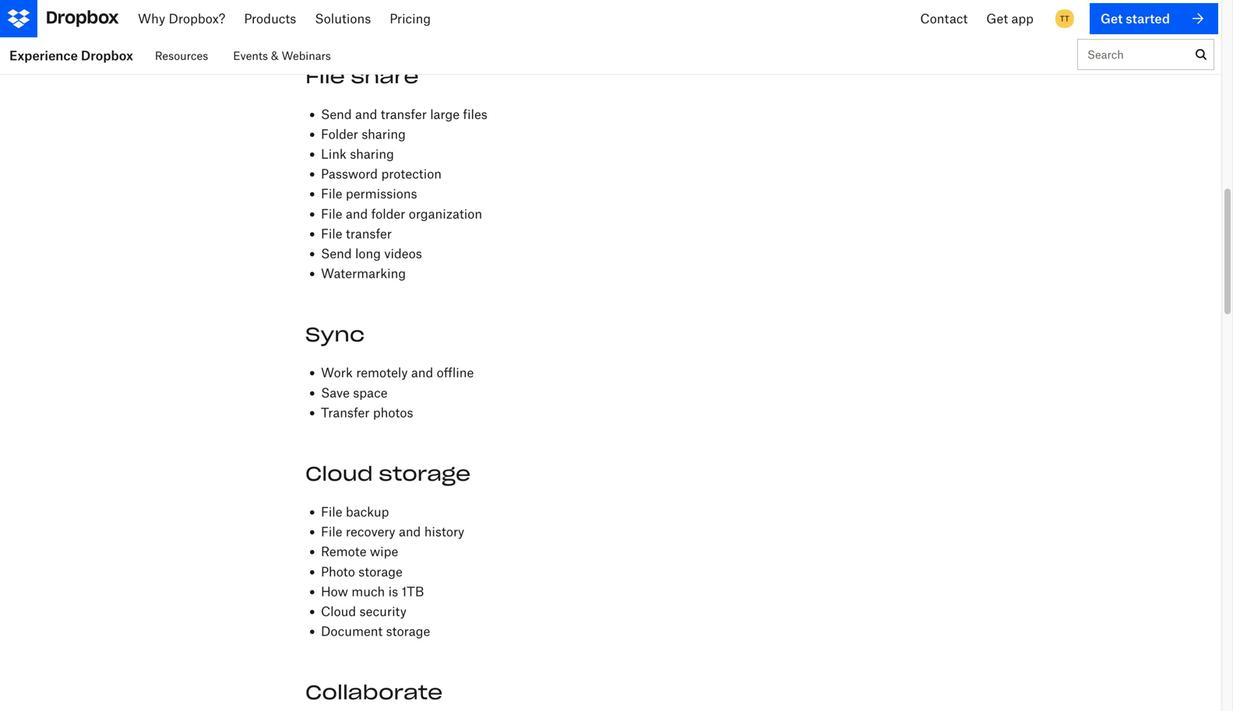 Task type: locate. For each thing, give the bounding box(es) containing it.
password protection link
[[321, 166, 442, 182]]

sign
[[1044, 11, 1072, 26]]

sharing down send and transfer large files link
[[362, 127, 406, 142]]

1 vertical spatial send
[[321, 246, 352, 261]]

1 vertical spatial cloud
[[321, 604, 356, 620]]

2 vertical spatial storage
[[386, 624, 430, 640]]

and inside the file backup file recovery and history remote wipe photo storage how much is 1tb cloud security document storage
[[399, 525, 421, 540]]

0 vertical spatial send
[[321, 107, 352, 122]]

cloud storage link
[[305, 462, 471, 487]]

and left offline
[[411, 365, 433, 381]]

cloud up file backup link
[[305, 462, 373, 487]]

and up file transfer link on the top left of the page
[[346, 206, 368, 221]]

sign in link
[[1044, 3, 1086, 34]]

history
[[424, 525, 464, 540]]

transfer up 'long'
[[346, 226, 392, 241]]

file
[[305, 64, 345, 89], [321, 186, 342, 202], [321, 206, 342, 221], [321, 226, 342, 241], [321, 505, 342, 520], [321, 525, 342, 540]]

&
[[271, 49, 279, 62]]

pricing link
[[401, 0, 467, 37]]

storage
[[379, 462, 471, 487], [358, 565, 403, 580], [386, 624, 430, 640]]

get left started
[[1114, 11, 1136, 26]]

space
[[353, 385, 388, 401]]

photo storage link
[[321, 565, 403, 580]]

transfer
[[381, 107, 427, 122], [346, 226, 392, 241]]

get
[[972, 11, 994, 26], [1114, 11, 1136, 26]]

events & webinars
[[233, 49, 331, 62]]

1 horizontal spatial get
[[1114, 11, 1136, 26]]

transfer photos link
[[321, 405, 413, 421]]

and left history
[[399, 525, 421, 540]]

file down webinars
[[305, 64, 345, 89]]

why
[[143, 11, 170, 26]]

storage down wipe
[[358, 565, 403, 580]]

dropbox?
[[173, 11, 230, 26]]

password
[[321, 166, 378, 182]]

send long videos link
[[321, 246, 422, 261]]

send up folder
[[321, 107, 352, 122]]

cloud
[[305, 462, 373, 487], [321, 604, 356, 620]]

organization
[[409, 206, 482, 221]]

transfer left large
[[381, 107, 427, 122]]

remote wipe link
[[321, 545, 398, 560]]

file recovery and history link
[[321, 525, 464, 540]]

remotely
[[356, 365, 408, 381]]

cloud inside the file backup file recovery and history remote wipe photo storage how much is 1tb cloud security document storage
[[321, 604, 356, 620]]

get left the app
[[972, 11, 994, 26]]

much
[[352, 585, 385, 600]]

1 get from the left
[[972, 11, 994, 26]]

get inside button
[[972, 11, 994, 26]]

sharing down folder sharing link
[[350, 146, 394, 162]]

contact button
[[887, 0, 960, 37]]

0 horizontal spatial get
[[972, 11, 994, 26]]

security
[[359, 604, 407, 620]]

None search field
[[1078, 40, 1189, 77]]

videos
[[384, 246, 422, 261]]

resources link
[[155, 37, 208, 74]]

in
[[1075, 11, 1086, 26]]

work remotely and offline save space transfer photos
[[321, 365, 474, 421]]

cloud security link
[[321, 604, 407, 620]]

photos
[[373, 405, 413, 421]]

storage down security
[[386, 624, 430, 640]]

send
[[321, 107, 352, 122], [321, 246, 352, 261]]

sharing
[[362, 127, 406, 142], [350, 146, 394, 162]]

and inside the work remotely and offline save space transfer photos
[[411, 365, 433, 381]]

permissions
[[346, 186, 417, 202]]

file up send long videos link
[[321, 226, 342, 241]]

experience dropbox link
[[0, 37, 142, 74]]

and
[[355, 107, 377, 122], [346, 206, 368, 221], [411, 365, 433, 381], [399, 525, 421, 540]]

2 get from the left
[[1114, 11, 1136, 26]]

storage up history
[[379, 462, 471, 487]]

experience
[[9, 48, 78, 63]]

cloud down how
[[321, 604, 356, 620]]

send down file transfer link on the top left of the page
[[321, 246, 352, 261]]

cloud storage
[[305, 462, 471, 487]]

get started
[[1114, 11, 1182, 26]]



Task type: vqa. For each thing, say whether or not it's contained in the screenshot.
strike
no



Task type: describe. For each thing, give the bounding box(es) containing it.
1tb
[[402, 585, 424, 600]]

folder
[[321, 127, 358, 142]]

large
[[430, 107, 460, 122]]

file and folder organization link
[[321, 206, 482, 221]]

link sharing link
[[321, 146, 394, 162]]

folder
[[371, 206, 405, 221]]

document storage link
[[321, 624, 430, 640]]

dropbox
[[81, 48, 133, 63]]

save space link
[[321, 385, 388, 401]]

events
[[233, 49, 268, 62]]

link
[[321, 146, 347, 162]]

recovery
[[346, 525, 395, 540]]

started
[[1140, 11, 1182, 26]]

collaborate link
[[305, 681, 443, 706]]

remote
[[321, 545, 367, 560]]

file transfer link
[[321, 226, 392, 241]]

send and transfer large files folder sharing link sharing password protection file permissions file and folder organization file transfer send long videos watermarking
[[321, 107, 487, 281]]

2 send from the top
[[321, 246, 352, 261]]

contact
[[900, 11, 947, 26]]

sync link
[[305, 323, 365, 348]]

sign in
[[1044, 11, 1086, 26]]

file permissions link
[[321, 186, 417, 202]]

0 vertical spatial transfer
[[381, 107, 427, 122]]

products
[[255, 11, 307, 26]]

collaborate
[[305, 681, 443, 706]]

get for get started
[[1114, 11, 1136, 26]]

file up file transfer link on the top left of the page
[[321, 206, 342, 221]]

1 vertical spatial transfer
[[346, 226, 392, 241]]

document
[[321, 624, 383, 640]]

file backup link
[[321, 505, 389, 520]]

products button
[[243, 0, 320, 37]]

search image
[[1196, 49, 1207, 60]]

is
[[388, 585, 398, 600]]

file backup file recovery and history remote wipe photo storage how much is 1tb cloud security document storage
[[321, 505, 464, 640]]

get app button
[[960, 0, 1032, 37]]

file share link
[[305, 64, 419, 89]]

send and transfer large files link
[[321, 107, 487, 122]]

get started link
[[1102, 3, 1218, 34]]

file left backup
[[321, 505, 342, 520]]

protection
[[381, 166, 442, 182]]

work remotely and offline link
[[321, 365, 474, 381]]

wipe
[[370, 545, 398, 560]]

folder sharing link
[[321, 127, 406, 142]]

app
[[997, 11, 1019, 26]]

watermarking link
[[321, 266, 406, 281]]

solutions
[[332, 11, 388, 26]]

pricing
[[413, 11, 454, 26]]

backup
[[346, 505, 389, 520]]

how much is 1tb link
[[321, 585, 424, 600]]

how
[[321, 585, 348, 600]]

why dropbox? button
[[130, 0, 243, 37]]

0 vertical spatial storage
[[379, 462, 471, 487]]

1 vertical spatial sharing
[[350, 146, 394, 162]]

events & webinars link
[[233, 37, 331, 74]]

save
[[321, 385, 350, 401]]

webinars
[[282, 49, 331, 62]]

files
[[463, 107, 487, 122]]

why dropbox?
[[143, 11, 230, 26]]

sync
[[305, 323, 365, 348]]

photo
[[321, 565, 355, 580]]

solutions button
[[320, 0, 401, 37]]

1 vertical spatial storage
[[358, 565, 403, 580]]

get for get app
[[972, 11, 994, 26]]

resources
[[155, 49, 208, 62]]

share
[[351, 64, 419, 89]]

watermarking
[[321, 266, 406, 281]]

offline
[[437, 365, 474, 381]]

get app
[[972, 11, 1019, 26]]

file down password
[[321, 186, 342, 202]]

0 vertical spatial sharing
[[362, 127, 406, 142]]

search
[[1087, 48, 1124, 61]]

1 send from the top
[[321, 107, 352, 122]]

long
[[355, 246, 381, 261]]

and up folder sharing link
[[355, 107, 377, 122]]

0 vertical spatial cloud
[[305, 462, 373, 487]]

work
[[321, 365, 353, 381]]

file share
[[305, 64, 419, 89]]

transfer
[[321, 405, 370, 421]]

experience dropbox
[[9, 48, 133, 63]]

file up remote on the bottom
[[321, 525, 342, 540]]



